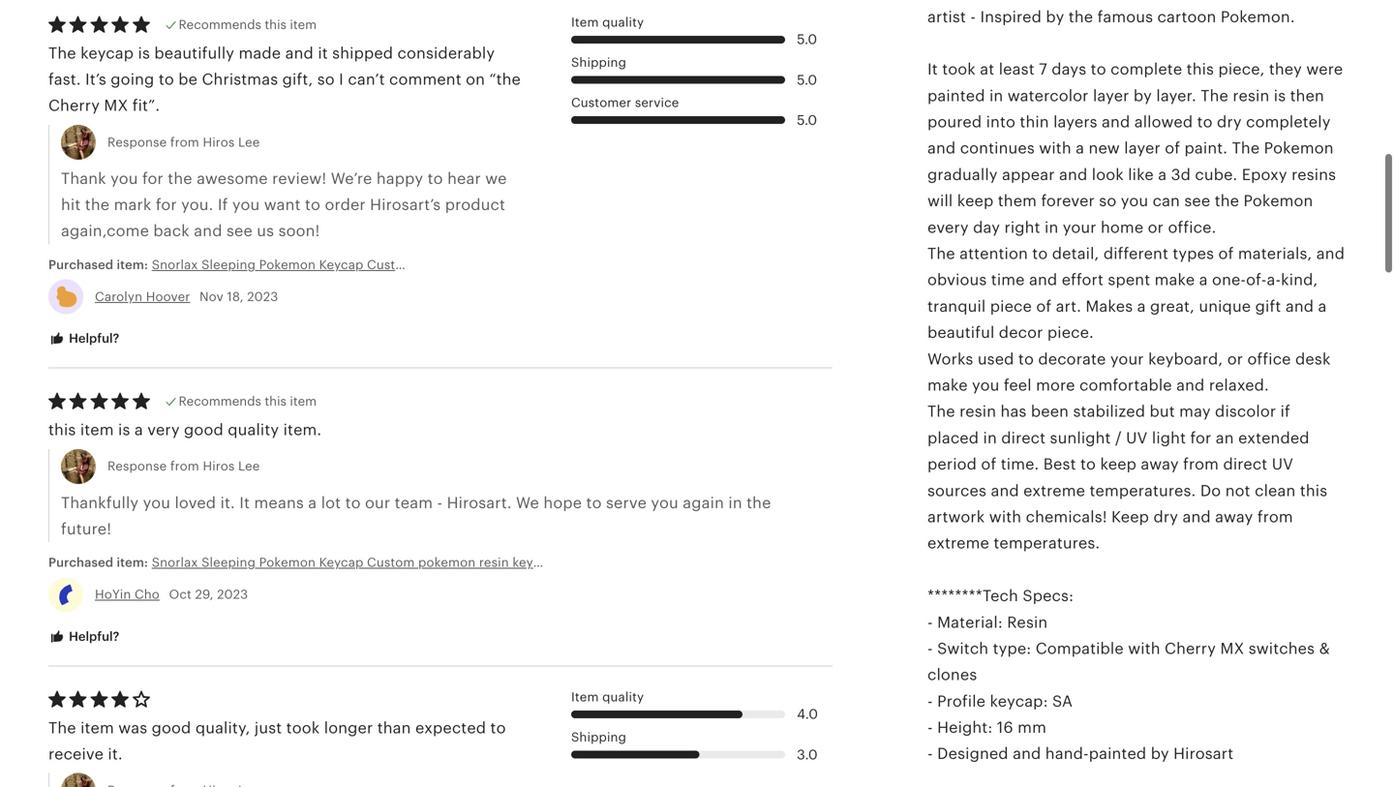 Task type: locate. For each thing, give the bounding box(es) containing it.
extreme
[[1024, 482, 1086, 500], [928, 535, 990, 552]]

purchased down future! on the bottom of page
[[48, 556, 114, 570]]

to left the be
[[159, 71, 174, 88]]

1 item from the top
[[572, 15, 599, 29]]

2 hiros from the top
[[203, 459, 235, 474]]

1 vertical spatial item
[[572, 690, 599, 705]]

hirosart
[[1174, 746, 1234, 763]]

tranquil
[[928, 298, 986, 315]]

item up receive
[[80, 720, 114, 737]]

2 purchased from the top
[[48, 556, 114, 570]]

1 horizontal spatial painted
[[1090, 746, 1147, 763]]

1 vertical spatial response from hiros lee
[[108, 459, 260, 474]]

to right lot
[[345, 494, 361, 512]]

purchased for thankfully you loved it. it means a lot to our team - hirosart. we hope to serve you again in the future!
[[48, 556, 114, 570]]

0 horizontal spatial dry
[[1154, 509, 1179, 526]]

1 vertical spatial helpful? button
[[34, 619, 134, 655]]

2023 right the 18,
[[247, 290, 278, 304]]

2 purchased item: from the top
[[48, 556, 152, 570]]

temperatures. down chemicals!
[[994, 535, 1101, 552]]

0 vertical spatial 2023
[[247, 290, 278, 304]]

thank
[[61, 170, 106, 187]]

0 vertical spatial purchased item:
[[48, 258, 152, 272]]

1 helpful? from the top
[[66, 331, 119, 346]]

0 vertical spatial 5.0
[[797, 32, 818, 47]]

office.
[[1169, 219, 1217, 236]]

2 horizontal spatial is
[[1275, 87, 1287, 104]]

0 horizontal spatial your
[[1063, 219, 1097, 236]]

keep up day
[[958, 192, 994, 210]]

by inside ********tech specs: - material: resin - switch type: compatible with cherry mx switches & clones - profile keycap: sa - height: 16 mm - designed and hand-painted by hirosart
[[1151, 746, 1170, 763]]

1 vertical spatial temperatures.
[[994, 535, 1101, 552]]

2 response from the top
[[108, 459, 167, 474]]

to right "expected"
[[491, 720, 506, 737]]

1 vertical spatial 2023
[[217, 588, 248, 602]]

0 horizontal spatial painted
[[928, 87, 986, 104]]

1 vertical spatial see
[[227, 223, 253, 240]]

response from hiros lee down the this item is a very good quality item.
[[108, 459, 260, 474]]

lee
[[238, 135, 260, 149], [238, 459, 260, 474]]

1 vertical spatial it
[[240, 494, 250, 512]]

attention
[[960, 245, 1029, 263]]

0 vertical spatial painted
[[928, 87, 986, 104]]

nov
[[200, 290, 224, 304]]

back
[[153, 223, 190, 240]]

1 horizontal spatial make
[[1155, 271, 1196, 289]]

to
[[1091, 61, 1107, 78], [159, 71, 174, 88], [1198, 113, 1213, 131], [428, 170, 443, 187], [305, 196, 321, 214], [1033, 245, 1048, 263], [1019, 350, 1035, 368], [1081, 456, 1097, 473], [345, 494, 361, 512], [587, 494, 602, 512], [491, 720, 506, 737]]

0 vertical spatial so
[[317, 71, 335, 88]]

so inside the keycap is beautifully made and it shipped considerably fast.  it's going to be christmas gift, so i can't comment on "the cherry mx fit".
[[317, 71, 335, 88]]

switches
[[1249, 640, 1316, 658]]

0 vertical spatial recommends
[[179, 17, 261, 32]]

gradually
[[928, 166, 998, 184]]

customer service
[[572, 96, 679, 110]]

1 vertical spatial pokemon
[[1244, 192, 1314, 210]]

temperatures. up keep
[[1090, 482, 1197, 500]]

keep
[[1112, 509, 1150, 526]]

or
[[1149, 219, 1164, 236], [1228, 350, 1244, 368]]

stabilized
[[1074, 403, 1146, 421]]

with right compatible
[[1129, 640, 1161, 658]]

an
[[1216, 430, 1235, 447]]

mx inside ********tech specs: - material: resin - switch type: compatible with cherry mx switches & clones - profile keycap: sa - height: 16 mm - designed and hand-painted by hirosart
[[1221, 640, 1245, 658]]

1 vertical spatial 5.0
[[797, 72, 818, 87]]

with right "artwork"
[[990, 509, 1022, 526]]

is down the they
[[1275, 87, 1287, 104]]

resin left has
[[960, 403, 997, 421]]

1 vertical spatial uv
[[1273, 456, 1294, 473]]

so down look
[[1100, 192, 1117, 210]]

1 horizontal spatial it
[[928, 61, 939, 78]]

- left profile
[[928, 693, 934, 710]]

of left art.
[[1037, 298, 1052, 315]]

in
[[990, 87, 1004, 104], [1045, 219, 1059, 236], [984, 430, 998, 447], [729, 494, 743, 512]]

0 vertical spatial make
[[1155, 271, 1196, 289]]

your
[[1063, 219, 1097, 236], [1111, 350, 1145, 368]]

********tech specs: - material: resin - switch type: compatible with cherry mx switches & clones - profile keycap: sa - height: 16 mm - designed and hand-painted by hirosart
[[928, 588, 1331, 763]]

1 helpful? button from the top
[[34, 321, 134, 357]]

1 vertical spatial for
[[156, 196, 177, 214]]

/
[[1116, 430, 1123, 447]]

away down not
[[1216, 509, 1254, 526]]

0 vertical spatial lee
[[238, 135, 260, 149]]

2 item from the top
[[572, 690, 599, 705]]

good right the was
[[152, 720, 191, 737]]

fit".
[[132, 97, 160, 114]]

1 vertical spatial keep
[[1101, 456, 1137, 473]]

different
[[1104, 245, 1169, 263]]

christmas
[[202, 71, 278, 88]]

0 vertical spatial it
[[928, 61, 939, 78]]

pokemon down 'completely'
[[1265, 140, 1335, 157]]

item for the item was good quality, just took longer than expected to receive it.
[[572, 690, 599, 705]]

compatible
[[1036, 640, 1124, 658]]

this
[[265, 17, 287, 32], [1187, 61, 1215, 78], [265, 394, 287, 409], [48, 421, 76, 439], [1301, 482, 1328, 500]]

they
[[1270, 61, 1303, 78]]

hiros up loved
[[203, 459, 235, 474]]

- right team
[[437, 494, 443, 512]]

0 vertical spatial quality
[[603, 15, 644, 29]]

lee up awesome
[[238, 135, 260, 149]]

extreme down 'best'
[[1024, 482, 1086, 500]]

1 vertical spatial make
[[928, 377, 968, 394]]

1 vertical spatial extreme
[[928, 535, 990, 552]]

1 vertical spatial by
[[1151, 746, 1170, 763]]

1 purchased item: from the top
[[48, 258, 152, 272]]

1 purchased from the top
[[48, 258, 114, 272]]

1 vertical spatial quality
[[228, 421, 279, 439]]

item for purchased item:
[[572, 15, 599, 29]]

1 item quality from the top
[[572, 15, 644, 29]]

like
[[1129, 166, 1155, 184]]

took
[[943, 61, 976, 78], [286, 720, 320, 737]]

and down the do
[[1183, 509, 1212, 526]]

1 vertical spatial with
[[990, 509, 1022, 526]]

to down "right"
[[1033, 245, 1048, 263]]

comment
[[389, 71, 462, 88]]

to inside the keycap is beautifully made and it shipped considerably fast.  it's going to be christmas gift, so i can't comment on "the cherry mx fit".
[[159, 71, 174, 88]]

good right very
[[184, 421, 224, 439]]

expected
[[416, 720, 486, 737]]

by left hirosart
[[1151, 746, 1170, 763]]

response from hiros lee
[[108, 135, 260, 149], [108, 459, 260, 474]]

1 horizontal spatial took
[[943, 61, 976, 78]]

hiros up awesome
[[203, 135, 235, 149]]

review!
[[272, 170, 327, 187]]

the up fast.
[[48, 44, 76, 62]]

the
[[48, 44, 76, 62], [1201, 87, 1229, 104], [1233, 140, 1261, 157], [928, 245, 956, 263], [928, 403, 956, 421], [48, 720, 76, 737]]

2 5.0 from the top
[[797, 72, 818, 87]]

item: up carolyn hoover link
[[117, 258, 148, 272]]

1 lee from the top
[[238, 135, 260, 149]]

and inside ********tech specs: - material: resin - switch type: compatible with cherry mx switches & clones - profile keycap: sa - height: 16 mm - designed and hand-painted by hirosart
[[1013, 746, 1042, 763]]

hoyin cho oct 29, 2023
[[95, 588, 248, 602]]

1 vertical spatial dry
[[1154, 509, 1179, 526]]

is up 'going'
[[138, 44, 150, 62]]

your up detail,
[[1063, 219, 1097, 236]]

0 horizontal spatial cherry
[[48, 97, 100, 114]]

good inside the item was good quality, just took longer than expected to receive it.
[[152, 720, 191, 737]]

0 horizontal spatial or
[[1149, 219, 1164, 236]]

- inside thankfully you loved it. it means a lot to our team - hirosart. we hope to serve you again in the future!
[[437, 494, 443, 512]]

allowed
[[1135, 113, 1194, 131]]

2 vertical spatial for
[[1191, 430, 1212, 447]]

2 item quality from the top
[[572, 690, 644, 705]]

1 horizontal spatial away
[[1216, 509, 1254, 526]]

dry up paint.
[[1218, 113, 1243, 131]]

1 horizontal spatial with
[[1040, 140, 1072, 157]]

1 vertical spatial purchased item:
[[48, 556, 152, 570]]

for left an
[[1191, 430, 1212, 447]]

took right just
[[286, 720, 320, 737]]

and down kind,
[[1286, 298, 1315, 315]]

direct up not
[[1224, 456, 1268, 473]]

1 horizontal spatial is
[[138, 44, 150, 62]]

and
[[285, 44, 314, 62], [1102, 113, 1131, 131], [928, 140, 956, 157], [1060, 166, 1088, 184], [194, 223, 222, 240], [1317, 245, 1346, 263], [1030, 271, 1058, 289], [1286, 298, 1315, 315], [1177, 377, 1205, 394], [991, 482, 1020, 500], [1183, 509, 1212, 526], [1013, 746, 1042, 763]]

3 5.0 from the top
[[797, 112, 818, 128]]

we
[[516, 494, 540, 512]]

see up office.
[[1185, 192, 1211, 210]]

hoover
[[146, 290, 190, 304]]

0 horizontal spatial took
[[286, 720, 320, 737]]

and down the you.
[[194, 223, 222, 240]]

1 vertical spatial mx
[[1221, 640, 1245, 658]]

to left hear
[[428, 170, 443, 187]]

0 vertical spatial extreme
[[1024, 482, 1086, 500]]

1 horizontal spatial resin
[[1234, 87, 1270, 104]]

1 shipping from the top
[[572, 55, 627, 70]]

purchased item: down again,come
[[48, 258, 152, 272]]

carolyn
[[95, 290, 143, 304]]

hiros
[[203, 135, 235, 149], [203, 459, 235, 474]]

temperatures.
[[1090, 482, 1197, 500], [994, 535, 1101, 552]]

gift,
[[283, 71, 313, 88]]

painted up poured
[[928, 87, 986, 104]]

the inside thankfully you loved it. it means a lot to our team - hirosart. we hope to serve you again in the future!
[[747, 494, 772, 512]]

a inside thankfully you loved it. it means a lot to our team - hirosart. we hope to serve you again in the future!
[[308, 494, 317, 512]]

0 horizontal spatial is
[[118, 421, 130, 439]]

to right days
[[1091, 61, 1107, 78]]

away
[[1142, 456, 1180, 473], [1216, 509, 1254, 526]]

clones
[[928, 667, 978, 684]]

2 helpful? button from the top
[[34, 619, 134, 655]]

0 vertical spatial hiros
[[203, 135, 235, 149]]

purchased item:
[[48, 258, 152, 272], [48, 556, 152, 570]]

time
[[992, 271, 1025, 289]]

with down layers
[[1040, 140, 1072, 157]]

response from hiros lee for for
[[108, 135, 260, 149]]

of up the one-
[[1219, 245, 1235, 263]]

lee up means
[[238, 459, 260, 474]]

2 recommends from the top
[[179, 394, 261, 409]]

1 vertical spatial hiros
[[203, 459, 235, 474]]

recommends up "beautifully"
[[179, 17, 261, 32]]

the up receive
[[48, 720, 76, 737]]

shipping for the item was good quality, just took longer than expected to receive it.
[[572, 730, 627, 745]]

it took at least 7 days to complete this piece, they were painted in watercolor layer by layer. the resin is then poured into thin layers and allowed to dry completely and continues with a new layer of paint. the pokemon gradually appear and look like a 3d cube. epoxy resins will keep them forever so you can see the pokemon every day right in your home or office. the attention to detail, different types of materials, and obvious time and effort spent make a one-of-a-kind, tranquil piece of art. makes a great, unique gift and a beautiful decor piece. works used to decorate your keyboard, or office desk make you feel more comfortable and relaxed. the resin has been stabilized but may discolor if placed in direct sunlight / uv light for an extended period of time. best to keep away from direct uv sources and extreme temperatures. do not clean this artwork with chemicals! keep dry and away from extreme temperatures.
[[928, 61, 1346, 552]]

0 vertical spatial is
[[138, 44, 150, 62]]

2 item: from the top
[[117, 556, 148, 570]]

the up placed
[[928, 403, 956, 421]]

cherry inside the keycap is beautifully made and it shipped considerably fast.  it's going to be christmas gift, so i can't comment on "the cherry mx fit".
[[48, 97, 100, 114]]

order
[[325, 196, 366, 214]]

0 horizontal spatial with
[[990, 509, 1022, 526]]

receive
[[48, 746, 104, 763]]

lee for it
[[238, 459, 260, 474]]

1 vertical spatial shipping
[[572, 730, 627, 745]]

1 vertical spatial away
[[1216, 509, 1254, 526]]

our
[[365, 494, 391, 512]]

it left means
[[240, 494, 250, 512]]

2 vertical spatial with
[[1129, 640, 1161, 658]]

0 vertical spatial your
[[1063, 219, 1097, 236]]

2 shipping from the top
[[572, 730, 627, 745]]

in up into
[[990, 87, 1004, 104]]

is inside the keycap is beautifully made and it shipped considerably fast.  it's going to be christmas gift, so i can't comment on "the cherry mx fit".
[[138, 44, 150, 62]]

1 vertical spatial item quality
[[572, 690, 644, 705]]

1 recommends this item from the top
[[179, 17, 317, 32]]

0 horizontal spatial away
[[1142, 456, 1180, 473]]

1 horizontal spatial your
[[1111, 350, 1145, 368]]

decorate
[[1039, 350, 1107, 368]]

quality for item
[[603, 690, 644, 705]]

0 vertical spatial response
[[108, 135, 167, 149]]

is left very
[[118, 421, 130, 439]]

see inside the it took at least 7 days to complete this piece, they were painted in watercolor layer by layer. the resin is then poured into thin layers and allowed to dry completely and continues with a new layer of paint. the pokemon gradually appear and look like a 3d cube. epoxy resins will keep them forever so you can see the pokemon every day right in your home or office. the attention to detail, different types of materials, and obvious time and effort spent make a one-of-a-kind, tranquil piece of art. makes a great, unique gift and a beautiful decor piece. works used to decorate your keyboard, or office desk make you feel more comfortable and relaxed. the resin has been stabilized but may discolor if placed in direct sunlight / uv light for an extended period of time. best to keep away from direct uv sources and extreme temperatures. do not clean this artwork with chemicals! keep dry and away from extreme temperatures.
[[1185, 192, 1211, 210]]

0 vertical spatial uv
[[1127, 430, 1148, 447]]

make up the great,
[[1155, 271, 1196, 289]]

1 horizontal spatial see
[[1185, 192, 1211, 210]]

response for thank
[[108, 135, 167, 149]]

1 vertical spatial it.
[[108, 746, 123, 763]]

the inside the item was good quality, just took longer than expected to receive it.
[[48, 720, 76, 737]]

cube.
[[1196, 166, 1238, 184]]

the
[[168, 170, 192, 187], [1215, 192, 1240, 210], [85, 196, 110, 214], [747, 494, 772, 512]]

for inside the it took at least 7 days to complete this piece, they were painted in watercolor layer by layer. the resin is then poured into thin layers and allowed to dry completely and continues with a new layer of paint. the pokemon gradually appear and look like a 3d cube. epoxy resins will keep them forever so you can see the pokemon every day right in your home or office. the attention to detail, different types of materials, and obvious time and effort spent make a one-of-a-kind, tranquil piece of art. makes a great, unique gift and a beautiful decor piece. works used to decorate your keyboard, or office desk make you feel more comfortable and relaxed. the resin has been stabilized but may discolor if placed in direct sunlight / uv light for an extended period of time. best to keep away from direct uv sources and extreme temperatures. do not clean this artwork with chemicals! keep dry and away from extreme temperatures.
[[1191, 430, 1212, 447]]

0 horizontal spatial so
[[317, 71, 335, 88]]

16
[[998, 719, 1014, 737]]

clean
[[1256, 482, 1297, 500]]

appear
[[1003, 166, 1056, 184]]

a down "spent"
[[1138, 298, 1147, 315]]

1 horizontal spatial cherry
[[1165, 640, 1217, 658]]

cho
[[135, 588, 160, 602]]

period
[[928, 456, 977, 473]]

shipping
[[572, 55, 627, 70], [572, 730, 627, 745]]

keep
[[958, 192, 994, 210], [1101, 456, 1137, 473]]

0 horizontal spatial mx
[[104, 97, 128, 114]]

response for thankfully
[[108, 459, 167, 474]]

1 vertical spatial direct
[[1224, 456, 1268, 473]]

days
[[1052, 61, 1087, 78]]

2 horizontal spatial with
[[1129, 640, 1161, 658]]

item: for thankfully
[[117, 556, 148, 570]]

0 vertical spatial layer
[[1094, 87, 1130, 104]]

helpful? down hoyin
[[66, 630, 119, 644]]

discolor
[[1216, 403, 1277, 421]]

1 item: from the top
[[117, 258, 148, 272]]

of
[[1166, 140, 1181, 157], [1219, 245, 1235, 263], [1037, 298, 1052, 315], [982, 456, 997, 473]]

you
[[111, 170, 138, 187], [1122, 192, 1149, 210], [232, 196, 260, 214], [973, 377, 1000, 394], [143, 494, 171, 512], [651, 494, 679, 512]]

2 helpful? from the top
[[66, 630, 119, 644]]

1 vertical spatial good
[[152, 720, 191, 737]]

this up item.
[[265, 394, 287, 409]]

item inside the item was good quality, just took longer than expected to receive it.
[[80, 720, 114, 737]]

and inside the keycap is beautifully made and it shipped considerably fast.  it's going to be christmas gift, so i can't comment on "the cherry mx fit".
[[285, 44, 314, 62]]

helpful? button down carolyn
[[34, 321, 134, 357]]

you right if
[[232, 196, 260, 214]]

1 vertical spatial is
[[1275, 87, 1287, 104]]

1 horizontal spatial direct
[[1224, 456, 1268, 473]]

0 vertical spatial shipping
[[572, 55, 627, 70]]

2 response from hiros lee from the top
[[108, 459, 260, 474]]

least
[[999, 61, 1035, 78]]

art.
[[1056, 298, 1082, 315]]

mx inside the keycap is beautifully made and it shipped considerably fast.  it's going to be christmas gift, so i can't comment on "the cherry mx fit".
[[104, 97, 128, 114]]

0 horizontal spatial it.
[[108, 746, 123, 763]]

2 recommends this item from the top
[[179, 394, 317, 409]]

response down fit".
[[108, 135, 167, 149]]

0 vertical spatial direct
[[1002, 430, 1046, 447]]

resin
[[1008, 614, 1048, 631]]

0 horizontal spatial keep
[[958, 192, 994, 210]]

1 hiros from the top
[[203, 135, 235, 149]]

0 horizontal spatial direct
[[1002, 430, 1046, 447]]

1 response from the top
[[108, 135, 167, 149]]

1 vertical spatial recommends
[[179, 394, 261, 409]]

make
[[1155, 271, 1196, 289], [928, 377, 968, 394]]

hiros for the
[[203, 135, 235, 149]]

to down sunlight
[[1081, 456, 1097, 473]]

for
[[142, 170, 164, 187], [156, 196, 177, 214], [1191, 430, 1212, 447]]

1 response from hiros lee from the top
[[108, 135, 260, 149]]

helpful?
[[66, 331, 119, 346], [66, 630, 119, 644]]

item left very
[[80, 421, 114, 439]]

0 vertical spatial see
[[1185, 192, 1211, 210]]

1 5.0 from the top
[[797, 32, 818, 47]]

your up comfortable
[[1111, 350, 1145, 368]]

it inside thankfully you loved it. it means a lot to our team - hirosart. we hope to serve you again in the future!
[[240, 494, 250, 512]]

5.0 for service
[[797, 112, 818, 128]]

uv right /
[[1127, 430, 1148, 447]]

sunlight
[[1051, 430, 1112, 447]]

recommends for made
[[179, 17, 261, 32]]

you down like on the top right
[[1122, 192, 1149, 210]]

or down can
[[1149, 219, 1164, 236]]

1 recommends from the top
[[179, 17, 261, 32]]

0 vertical spatial helpful? button
[[34, 321, 134, 357]]

0 vertical spatial item quality
[[572, 15, 644, 29]]

0 vertical spatial item:
[[117, 258, 148, 272]]

hear
[[448, 170, 481, 187]]

purchased item: for thankfully you loved it. it means a lot to our team - hirosart. we hope to serve you again in the future!
[[48, 556, 152, 570]]

2 lee from the top
[[238, 459, 260, 474]]

2023 for it
[[217, 588, 248, 602]]

so inside the it took at least 7 days to complete this piece, they were painted in watercolor layer by layer. the resin is then poured into thin layers and allowed to dry completely and continues with a new layer of paint. the pokemon gradually appear and look like a 3d cube. epoxy resins will keep them forever so you can see the pokemon every day right in your home or office. the attention to detail, different types of materials, and obvious time and effort spent make a one-of-a-kind, tranquil piece of art. makes a great, unique gift and a beautiful decor piece. works used to decorate your keyboard, or office desk make you feel more comfortable and relaxed. the resin has been stabilized but may discolor if placed in direct sunlight / uv light for an extended period of time. best to keep away from direct uv sources and extreme temperatures. do not clean this artwork with chemicals! keep dry and away from extreme temperatures.
[[1100, 192, 1117, 210]]

0 vertical spatial helpful?
[[66, 331, 119, 346]]

beautiful
[[928, 324, 995, 342]]

best
[[1044, 456, 1077, 473]]

decor
[[1000, 324, 1044, 342]]

item quality
[[572, 15, 644, 29], [572, 690, 644, 705]]

this item is a very good quality item.
[[48, 421, 322, 439]]

pokemon down 'epoxy'
[[1244, 192, 1314, 210]]

1 vertical spatial purchased
[[48, 556, 114, 570]]

1 vertical spatial so
[[1100, 192, 1117, 210]]

2 vertical spatial is
[[118, 421, 130, 439]]

0 vertical spatial with
[[1040, 140, 1072, 157]]

we
[[486, 170, 507, 187]]

and inside thank you for the awesome review! we're happy to hear we hit the mark for you. if you want to order hirosart's product again,come back and see us soon!
[[194, 223, 222, 240]]

so left i
[[317, 71, 335, 88]]

it left at
[[928, 61, 939, 78]]

away down light
[[1142, 456, 1180, 473]]

0 vertical spatial took
[[943, 61, 976, 78]]

or up 'relaxed.'
[[1228, 350, 1244, 368]]

it.
[[220, 494, 235, 512], [108, 746, 123, 763]]

layer up like on the top right
[[1125, 140, 1161, 157]]

comfortable
[[1080, 377, 1173, 394]]

0 vertical spatial it.
[[220, 494, 235, 512]]

2023 right 29,
[[217, 588, 248, 602]]

0 vertical spatial away
[[1142, 456, 1180, 473]]

going
[[111, 71, 154, 88]]

with inside ********tech specs: - material: resin - switch type: compatible with cherry mx switches & clones - profile keycap: sa - height: 16 mm - designed and hand-painted by hirosart
[[1129, 640, 1161, 658]]



Task type: vqa. For each thing, say whether or not it's contained in the screenshot.
May
yes



Task type: describe. For each thing, give the bounding box(es) containing it.
a left 3d
[[1159, 166, 1168, 184]]

the up the you.
[[168, 170, 192, 187]]

the right hit
[[85, 196, 110, 214]]

feel
[[1004, 377, 1032, 394]]

painted inside ********tech specs: - material: resin - switch type: compatible with cherry mx switches & clones - profile keycap: sa - height: 16 mm - designed and hand-painted by hirosart
[[1090, 746, 1147, 763]]

of left time.
[[982, 456, 997, 473]]

height:
[[938, 719, 993, 737]]

been
[[1032, 403, 1070, 421]]

then
[[1291, 87, 1325, 104]]

recommends this item for and
[[179, 17, 317, 32]]

materials,
[[1239, 245, 1313, 263]]

longer
[[324, 720, 373, 737]]

we're
[[331, 170, 372, 187]]

1 vertical spatial layer
[[1125, 140, 1161, 157]]

us
[[257, 223, 274, 240]]

soon!
[[279, 223, 320, 240]]

be
[[179, 71, 198, 88]]

took inside the it took at least 7 days to complete this piece, they were painted in watercolor layer by layer. the resin is then poured into thin layers and allowed to dry completely and continues with a new layer of paint. the pokemon gradually appear and look like a 3d cube. epoxy resins will keep them forever so you can see the pokemon every day right in your home or office. the attention to detail, different types of materials, and obvious time and effort spent make a one-of-a-kind, tranquil piece of art. makes a great, unique gift and a beautiful decor piece. works used to decorate your keyboard, or office desk make you feel more comfortable and relaxed. the resin has been stabilized but may discolor if placed in direct sunlight / uv light for an extended period of time. best to keep away from direct uv sources and extreme temperatures. do not clean this artwork with chemicals! keep dry and away from extreme temperatures.
[[943, 61, 976, 78]]

0 horizontal spatial make
[[928, 377, 968, 394]]

- left designed
[[928, 746, 934, 763]]

a left the one-
[[1200, 271, 1209, 289]]

happy
[[377, 170, 424, 187]]

and up kind,
[[1317, 245, 1346, 263]]

and up may
[[1177, 377, 1205, 394]]

means
[[254, 494, 304, 512]]

relaxed.
[[1210, 377, 1270, 394]]

this right 'clean'
[[1301, 482, 1328, 500]]

2023 for awesome
[[247, 290, 278, 304]]

hoyin
[[95, 588, 131, 602]]

item up item.
[[290, 394, 317, 409]]

0 vertical spatial for
[[142, 170, 164, 187]]

1 vertical spatial your
[[1111, 350, 1145, 368]]

if
[[218, 196, 228, 214]]

5.0 for quality
[[797, 32, 818, 47]]

keycap:
[[991, 693, 1049, 710]]

desk
[[1296, 350, 1332, 368]]

it. inside the item was good quality, just took longer than expected to receive it.
[[108, 746, 123, 763]]

this up made
[[265, 17, 287, 32]]

1 horizontal spatial extreme
[[1024, 482, 1086, 500]]

you up mark on the left top
[[111, 170, 138, 187]]

resins
[[1292, 166, 1337, 184]]

purchased item: for thank you for the awesome review! we're happy to hear we hit the mark for you. if you want to order hirosart's product again,come back and see us soon!
[[48, 258, 152, 272]]

a left new on the top of page
[[1076, 140, 1085, 157]]

material:
[[938, 614, 1003, 631]]

it
[[318, 44, 328, 62]]

7
[[1040, 61, 1048, 78]]

epoxy
[[1243, 166, 1288, 184]]

team
[[395, 494, 433, 512]]

layer.
[[1157, 87, 1197, 104]]

1 horizontal spatial uv
[[1273, 456, 1294, 473]]

purchased for thank you for the awesome review! we're happy to hear we hit the mark for you. if you want to order hirosart's product again,come back and see us soon!
[[48, 258, 114, 272]]

service
[[635, 96, 679, 110]]

into
[[987, 113, 1016, 131]]

piece,
[[1219, 61, 1266, 78]]

them
[[998, 192, 1038, 210]]

item: for thank
[[117, 258, 148, 272]]

used
[[978, 350, 1015, 368]]

day
[[974, 219, 1001, 236]]

hirosart's
[[370, 196, 441, 214]]

a up desk
[[1319, 298, 1328, 315]]

thin
[[1020, 113, 1050, 131]]

sources
[[928, 482, 987, 500]]

do
[[1201, 482, 1222, 500]]

switch
[[938, 640, 989, 658]]

profile
[[938, 693, 986, 710]]

you down used
[[973, 377, 1000, 394]]

the up 'epoxy'
[[1233, 140, 1261, 157]]

and up new on the top of page
[[1102, 113, 1131, 131]]

in right placed
[[984, 430, 998, 447]]

took inside the item was good quality, just took longer than expected to receive it.
[[286, 720, 320, 737]]

types
[[1173, 245, 1215, 263]]

and down poured
[[928, 140, 956, 157]]

will
[[928, 192, 954, 210]]

the inside the keycap is beautifully made and it shipped considerably fast.  it's going to be christmas gift, so i can't comment on "the cherry mx fit".
[[48, 44, 76, 62]]

may
[[1180, 403, 1212, 421]]

0 vertical spatial resin
[[1234, 87, 1270, 104]]

than
[[378, 720, 411, 737]]

right
[[1005, 219, 1041, 236]]

this up layer.
[[1187, 61, 1215, 78]]

of up 3d
[[1166, 140, 1181, 157]]

a left very
[[135, 421, 143, 439]]

helpful? for thankfully you loved it. it means a lot to our team - hirosart. we hope to serve you again in the future!
[[66, 630, 119, 644]]

were
[[1307, 61, 1344, 78]]

0 vertical spatial or
[[1149, 219, 1164, 236]]

0 vertical spatial temperatures.
[[1090, 482, 1197, 500]]

serve
[[606, 494, 647, 512]]

can't
[[348, 71, 385, 88]]

to down review!
[[305, 196, 321, 214]]

this up thankfully
[[48, 421, 76, 439]]

the down piece,
[[1201, 87, 1229, 104]]

from down 'clean'
[[1258, 509, 1294, 526]]

spent
[[1109, 271, 1151, 289]]

extended
[[1239, 430, 1310, 447]]

from up awesome
[[170, 135, 199, 149]]

item quality for purchased item:
[[572, 15, 644, 29]]

and right time
[[1030, 271, 1058, 289]]

by inside the it took at least 7 days to complete this piece, they were painted in watercolor layer by layer. the resin is then poured into thin layers and allowed to dry completely and continues with a new layer of paint. the pokemon gradually appear and look like a 3d cube. epoxy resins will keep them forever so you can see the pokemon every day right in your home or office. the attention to detail, different types of materials, and obvious time and effort spent make a one-of-a-kind, tranquil piece of art. makes a great, unique gift and a beautiful decor piece. works used to decorate your keyboard, or office desk make you feel more comfortable and relaxed. the resin has been stabilized but may discolor if placed in direct sunlight / uv light for an extended period of time. best to keep away from direct uv sources and extreme temperatures. do not clean this artwork with chemicals! keep dry and away from extreme temperatures.
[[1134, 87, 1153, 104]]

from up the do
[[1184, 456, 1220, 473]]

0 horizontal spatial extreme
[[928, 535, 990, 552]]

is for thankfully you loved it. it means a lot to our team - hirosart. we hope to serve you again in the future!
[[118, 421, 130, 439]]

29,
[[195, 588, 214, 602]]

to down 'decor' on the right top of the page
[[1019, 350, 1035, 368]]

0 vertical spatial good
[[184, 421, 224, 439]]

recommends for very
[[179, 394, 261, 409]]

3.0
[[797, 747, 818, 763]]

response from hiros lee for loved
[[108, 459, 260, 474]]

want
[[264, 196, 301, 214]]

shipping for purchased item:
[[572, 55, 627, 70]]

recommends this item for good
[[179, 394, 317, 409]]

- left height:
[[928, 719, 934, 737]]

0 horizontal spatial uv
[[1127, 430, 1148, 447]]

- left material:
[[928, 614, 934, 631]]

you left loved
[[143, 494, 171, 512]]

to inside the item was good quality, just took longer than expected to receive it.
[[491, 720, 506, 737]]

hiros for it.
[[203, 459, 235, 474]]

i
[[339, 71, 344, 88]]

quality for item:
[[603, 15, 644, 29]]

complete
[[1111, 61, 1183, 78]]

kind,
[[1282, 271, 1319, 289]]

makes
[[1086, 298, 1134, 315]]

item up 'gift,' at the top left
[[290, 17, 317, 32]]

see inside thank you for the awesome review! we're happy to hear we hit the mark for you. if you want to order hirosart's product again,come back and see us soon!
[[227, 223, 253, 240]]

thankfully
[[61, 494, 139, 512]]

it inside the it took at least 7 days to complete this piece, they were painted in watercolor layer by layer. the resin is then poured into thin layers and allowed to dry completely and continues with a new layer of paint. the pokemon gradually appear and look like a 3d cube. epoxy resins will keep them forever so you can see the pokemon every day right in your home or office. the attention to detail, different types of materials, and obvious time and effort spent make a one-of-a-kind, tranquil piece of art. makes a great, unique gift and a beautiful decor piece. works used to decorate your keyboard, or office desk make you feel more comfortable and relaxed. the resin has been stabilized but may discolor if placed in direct sunlight / uv light for an extended period of time. best to keep away from direct uv sources and extreme temperatures. do not clean this artwork with chemicals! keep dry and away from extreme temperatures.
[[928, 61, 939, 78]]

watercolor
[[1008, 87, 1089, 104]]

you right "serve" at the left bottom of the page
[[651, 494, 679, 512]]

cherry inside ********tech specs: - material: resin - switch type: compatible with cherry mx switches & clones - profile keycap: sa - height: 16 mm - designed and hand-painted by hirosart
[[1165, 640, 1217, 658]]

forever
[[1042, 192, 1096, 210]]

helpful? button for thank you for the awesome review! we're happy to hear we hit the mark for you. if you want to order hirosart's product again,come back and see us soon!
[[34, 321, 134, 357]]

on
[[466, 71, 485, 88]]

not
[[1226, 482, 1251, 500]]

1 vertical spatial resin
[[960, 403, 997, 421]]

detail,
[[1053, 245, 1100, 263]]

1 horizontal spatial keep
[[1101, 456, 1137, 473]]

&
[[1320, 640, 1331, 658]]

beautifully
[[154, 44, 235, 62]]

********tech
[[928, 588, 1019, 605]]

"the
[[490, 71, 521, 88]]

more
[[1037, 377, 1076, 394]]

again
[[683, 494, 725, 512]]

in right "right"
[[1045, 219, 1059, 236]]

0 vertical spatial keep
[[958, 192, 994, 210]]

3d
[[1172, 166, 1192, 184]]

helpful? for thank you for the awesome review! we're happy to hear we hit the mark for you. if you want to order hirosart's product again,come back and see us soon!
[[66, 331, 119, 346]]

mm
[[1018, 719, 1047, 737]]

and down time.
[[991, 482, 1020, 500]]

has
[[1001, 403, 1027, 421]]

helpful? button for thankfully you loved it. it means a lot to our team - hirosart. we hope to serve you again in the future!
[[34, 619, 134, 655]]

item quality for the item was good quality, just took longer than expected to receive it.
[[572, 690, 644, 705]]

0 vertical spatial dry
[[1218, 113, 1243, 131]]

is for thank you for the awesome review! we're happy to hear we hit the mark for you. if you want to order hirosart's product again,come back and see us soon!
[[138, 44, 150, 62]]

considerably
[[398, 44, 495, 62]]

sa
[[1053, 693, 1073, 710]]

it. inside thankfully you loved it. it means a lot to our team - hirosart. we hope to serve you again in the future!
[[220, 494, 235, 512]]

a-
[[1268, 271, 1282, 289]]

is inside the it took at least 7 days to complete this piece, they were painted in watercolor layer by layer. the resin is then poured into thin layers and allowed to dry completely and continues with a new layer of paint. the pokemon gradually appear and look like a 3d cube. epoxy resins will keep them forever so you can see the pokemon every day right in your home or office. the attention to detail, different types of materials, and obvious time and effort spent make a one-of-a-kind, tranquil piece of art. makes a great, unique gift and a beautiful decor piece. works used to decorate your keyboard, or office desk make you feel more comfortable and relaxed. the resin has been stabilized but may discolor if placed in direct sunlight / uv light for an extended period of time. best to keep away from direct uv sources and extreme temperatures. do not clean this artwork with chemicals! keep dry and away from extreme temperatures.
[[1275, 87, 1287, 104]]

1 vertical spatial or
[[1228, 350, 1244, 368]]

designed
[[938, 746, 1009, 763]]

to up paint.
[[1198, 113, 1213, 131]]

piece.
[[1048, 324, 1094, 342]]

0 vertical spatial pokemon
[[1265, 140, 1335, 157]]

and up forever at the right top of the page
[[1060, 166, 1088, 184]]

hit
[[61, 196, 81, 214]]

lee for awesome
[[238, 135, 260, 149]]

every
[[928, 219, 969, 236]]

can
[[1153, 192, 1181, 210]]

painted inside the it took at least 7 days to complete this piece, they were painted in watercolor layer by layer. the resin is then poured into thin layers and allowed to dry completely and continues with a new layer of paint. the pokemon gradually appear and look like a 3d cube. epoxy resins will keep them forever so you can see the pokemon every day right in your home or office. the attention to detail, different types of materials, and obvious time and effort spent make a one-of-a-kind, tranquil piece of art. makes a great, unique gift and a beautiful decor piece. works used to decorate your keyboard, or office desk make you feel more comfortable and relaxed. the resin has been stabilized but may discolor if placed in direct sunlight / uv light for an extended period of time. best to keep away from direct uv sources and extreme temperatures. do not clean this artwork with chemicals! keep dry and away from extreme temperatures.
[[928, 87, 986, 104]]

hoyin cho link
[[95, 588, 160, 602]]

from down the this item is a very good quality item.
[[170, 459, 199, 474]]

effort
[[1062, 271, 1104, 289]]

in inside thankfully you loved it. it means a lot to our team - hirosart. we hope to serve you again in the future!
[[729, 494, 743, 512]]

gift
[[1256, 298, 1282, 315]]

mark
[[114, 196, 152, 214]]

the inside the it took at least 7 days to complete this piece, they were painted in watercolor layer by layer. the resin is then poured into thin layers and allowed to dry completely and continues with a new layer of paint. the pokemon gradually appear and look like a 3d cube. epoxy resins will keep them forever so you can see the pokemon every day right in your home or office. the attention to detail, different types of materials, and obvious time and effort spent make a one-of-a-kind, tranquil piece of art. makes a great, unique gift and a beautiful decor piece. works used to decorate your keyboard, or office desk make you feel more comfortable and relaxed. the resin has been stabilized but may discolor if placed in direct sunlight / uv light for an extended period of time. best to keep away from direct uv sources and extreme temperatures. do not clean this artwork with chemicals! keep dry and away from extreme temperatures.
[[1215, 192, 1240, 210]]

- left the switch
[[928, 640, 934, 658]]

at
[[981, 61, 995, 78]]

to right 'hope'
[[587, 494, 602, 512]]

the down every
[[928, 245, 956, 263]]

placed
[[928, 430, 979, 447]]



